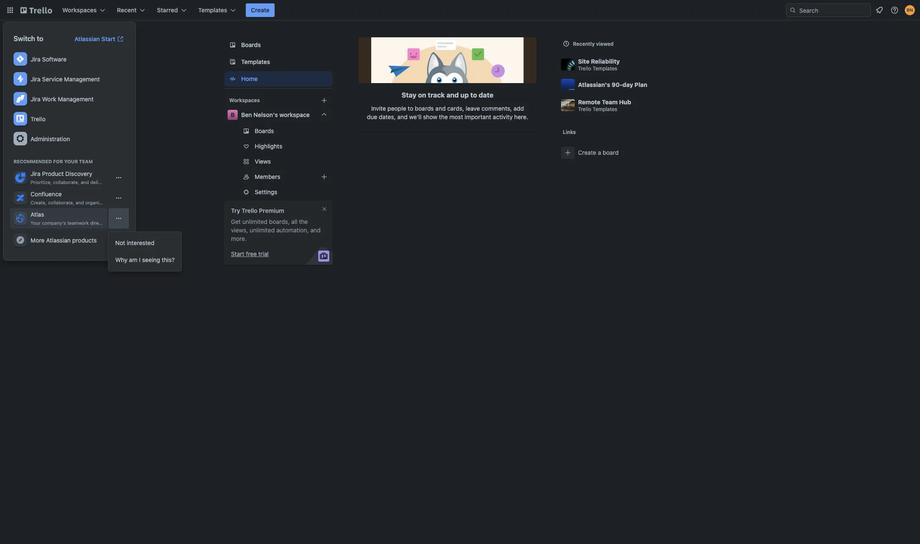 Task type: locate. For each thing, give the bounding box(es) containing it.
0 vertical spatial boards
[[241, 41, 261, 48]]

settings image
[[15, 134, 25, 144]]

0 horizontal spatial create
[[251, 6, 270, 14]]

date
[[479, 91, 494, 99]]

0 horizontal spatial workspaces
[[62, 6, 97, 14]]

jira left the service
[[31, 75, 40, 82]]

create for create
[[251, 6, 270, 14]]

invite
[[371, 105, 386, 112]]

up
[[461, 91, 469, 99]]

1 vertical spatial your
[[31, 220, 41, 226]]

0 horizontal spatial your
[[31, 220, 41, 226]]

jira product discovery options menu image
[[115, 174, 122, 181]]

0 horizontal spatial the
[[299, 218, 308, 225]]

workspace
[[280, 111, 310, 118]]

switch
[[14, 35, 35, 42]]

search image
[[790, 7, 797, 14]]

interested
[[127, 239, 154, 246]]

start left free
[[231, 250, 245, 257]]

1 vertical spatial workspaces
[[229, 97, 260, 103]]

to inside invite people to boards and cards, leave comments, add due dates, and we'll show the most important activity here.
[[408, 105, 414, 112]]

and left the up on the right of page
[[447, 91, 459, 99]]

and down "discovery"
[[81, 179, 89, 185]]

templates down reliability
[[593, 65, 618, 71]]

jira left software
[[31, 55, 40, 63]]

more.
[[231, 235, 247, 242]]

try trello premium get unlimited boards, all the views, unlimited automation, and more.
[[231, 207, 321, 242]]

0 notifications image
[[875, 5, 885, 15]]

1 vertical spatial boards
[[255, 127, 274, 134]]

2 horizontal spatial to
[[471, 91, 477, 99]]

boards link up highlights link on the top of the page
[[224, 124, 333, 138]]

boards link
[[224, 37, 333, 53], [224, 124, 333, 138]]

boards
[[415, 105, 434, 112]]

boards for highlights
[[255, 127, 274, 134]]

0 vertical spatial team
[[602, 98, 618, 105]]

create a board button
[[558, 142, 703, 163]]

switch to… image
[[6, 6, 14, 14]]

important
[[465, 113, 492, 120]]

3 jira from the top
[[31, 95, 40, 102]]

home
[[241, 75, 258, 82]]

collaborate, down "discovery"
[[53, 179, 79, 185]]

and down people
[[398, 113, 408, 120]]

not
[[115, 239, 125, 246]]

start inside atlassian start link
[[101, 35, 115, 42]]

team up "discovery"
[[79, 159, 93, 164]]

1 vertical spatial start
[[231, 250, 245, 257]]

group
[[109, 232, 182, 271]]

templates link
[[224, 54, 333, 70]]

open information menu image
[[891, 6, 900, 14]]

not interested button
[[109, 235, 182, 251]]

boards up highlights
[[255, 127, 274, 134]]

1 horizontal spatial atlassian
[[75, 35, 100, 42]]

1 boards link from the top
[[224, 37, 333, 53]]

atlassian down company's
[[46, 236, 71, 244]]

create
[[251, 6, 270, 14], [578, 149, 597, 156]]

activity
[[493, 113, 513, 120]]

unlimited down boards,
[[250, 226, 275, 234]]

2 jira from the top
[[31, 75, 40, 82]]

seeing
[[142, 256, 160, 263]]

1 vertical spatial unlimited
[[250, 226, 275, 234]]

starred
[[157, 6, 178, 14]]

start free trial
[[231, 250, 269, 257]]

1 vertical spatial create
[[578, 149, 597, 156]]

1 horizontal spatial start
[[231, 250, 245, 257]]

workspaces up atlassian start
[[62, 6, 97, 14]]

stay on track and up to date
[[402, 91, 494, 99]]

management for jira work management
[[58, 95, 94, 102]]

jira up prioritize,
[[31, 170, 40, 177]]

jira left work
[[31, 95, 40, 102]]

templates up the home
[[241, 58, 270, 65]]

1 vertical spatial collaborate,
[[48, 200, 74, 205]]

views
[[255, 158, 271, 165]]

to right the up on the right of page
[[471, 91, 477, 99]]

team inside remote team hub trello templates
[[602, 98, 618, 105]]

trello down work
[[31, 115, 46, 122]]

and left organize
[[76, 200, 84, 205]]

boards link for highlights
[[224, 124, 333, 138]]

and right the automation,
[[311, 226, 321, 234]]

recommended
[[14, 159, 52, 164]]

the inside invite people to boards and cards, leave comments, add due dates, and we'll show the most important activity here.
[[439, 113, 448, 120]]

workspaces up ben
[[229, 97, 260, 103]]

templates right starred dropdown button
[[198, 6, 227, 14]]

1 vertical spatial team
[[79, 159, 93, 164]]

the left most
[[439, 113, 448, 120]]

trello down the site
[[578, 65, 592, 71]]

start down recent dropdown button
[[101, 35, 115, 42]]

workspaces inside popup button
[[62, 6, 97, 14]]

highlights
[[255, 142, 283, 150]]

the right 'all'
[[299, 218, 308, 225]]

create for create a board
[[578, 149, 597, 156]]

switch to
[[14, 35, 43, 42]]

jira software link
[[10, 49, 129, 69]]

and inside confluence create, collaborate, and organize your work
[[76, 200, 84, 205]]

boards link up templates 'link' on the left of page
[[224, 37, 333, 53]]

on
[[418, 91, 427, 99]]

0 vertical spatial start
[[101, 35, 115, 42]]

discovery
[[65, 170, 92, 177]]

your
[[64, 159, 78, 164], [31, 220, 41, 226]]

trello down remote
[[578, 106, 592, 112]]

0 vertical spatial workspaces
[[62, 6, 97, 14]]

create inside button
[[578, 149, 597, 156]]

ben nelson (bennelson96) image
[[905, 5, 916, 15]]

1 vertical spatial atlassian
[[46, 236, 71, 244]]

1 vertical spatial the
[[299, 218, 308, 225]]

boards right board icon
[[241, 41, 261, 48]]

0 horizontal spatial team
[[79, 159, 93, 164]]

1 vertical spatial boards link
[[224, 124, 333, 138]]

remote team hub trello templates
[[578, 98, 632, 112]]

unlimited up views,
[[243, 218, 268, 225]]

0 vertical spatial your
[[64, 159, 78, 164]]

to up we'll
[[408, 105, 414, 112]]

and inside try trello premium get unlimited boards, all the views, unlimited automation, and more.
[[311, 226, 321, 234]]

teamwork
[[67, 220, 89, 226]]

products
[[72, 236, 97, 244]]

organize
[[85, 200, 104, 205]]

deliver
[[90, 179, 105, 185]]

start
[[101, 35, 115, 42], [231, 250, 245, 257]]

to
[[37, 35, 43, 42], [471, 91, 477, 99], [408, 105, 414, 112]]

team
[[602, 98, 618, 105], [79, 159, 93, 164]]

0 vertical spatial create
[[251, 6, 270, 14]]

prioritize,
[[31, 179, 52, 185]]

jira work management
[[31, 95, 94, 102]]

templates inside remote team hub trello templates
[[593, 106, 618, 112]]

most
[[450, 113, 463, 120]]

unlimited
[[243, 218, 268, 225], [250, 226, 275, 234]]

atlas options menu image
[[115, 215, 122, 222]]

add image
[[319, 172, 330, 182]]

1 vertical spatial to
[[471, 91, 477, 99]]

create button
[[246, 3, 275, 17]]

atlassian start
[[75, 35, 115, 42]]

create a workspace image
[[319, 95, 330, 106]]

start free trial button
[[231, 250, 269, 258]]

to right switch
[[37, 35, 43, 42]]

atlassian up the jira software link
[[75, 35, 100, 42]]

product
[[42, 170, 64, 177]]

trello inside site reliability trello templates
[[578, 65, 592, 71]]

atlassian start link
[[69, 32, 129, 46]]

0 vertical spatial collaborate,
[[53, 179, 79, 185]]

trello right try
[[242, 207, 258, 214]]

views link
[[224, 155, 333, 168]]

0 horizontal spatial start
[[101, 35, 115, 42]]

boards
[[241, 41, 261, 48], [255, 127, 274, 134]]

highlights link
[[224, 140, 333, 153]]

templates inside site reliability trello templates
[[593, 65, 618, 71]]

here.
[[515, 113, 529, 120]]

trello inside try trello premium get unlimited boards, all the views, unlimited automation, and more.
[[242, 207, 258, 214]]

0 vertical spatial boards link
[[224, 37, 333, 53]]

i
[[139, 256, 141, 263]]

1 horizontal spatial to
[[408, 105, 414, 112]]

comments,
[[482, 105, 512, 112]]

your right for
[[64, 159, 78, 164]]

team left hub
[[602, 98, 618, 105]]

cards,
[[448, 105, 464, 112]]

0 vertical spatial management
[[64, 75, 100, 82]]

templates down remote
[[593, 106, 618, 112]]

0 horizontal spatial to
[[37, 35, 43, 42]]

software
[[42, 55, 67, 63]]

management down the jira software link
[[64, 75, 100, 82]]

we'll
[[409, 113, 422, 120]]

management down jira service management link
[[58, 95, 94, 102]]

template board image
[[228, 57, 238, 67]]

recent button
[[112, 3, 150, 17]]

2 vertical spatial to
[[408, 105, 414, 112]]

jira for jira service management
[[31, 75, 40, 82]]

atlassian
[[75, 35, 100, 42], [46, 236, 71, 244]]

primary element
[[0, 0, 921, 20]]

1 horizontal spatial team
[[602, 98, 618, 105]]

0 vertical spatial the
[[439, 113, 448, 120]]

work
[[117, 200, 128, 205]]

boards link for templates
[[224, 37, 333, 53]]

your down "atlas"
[[31, 220, 41, 226]]

collaborate, down confluence
[[48, 200, 74, 205]]

create inside button
[[251, 6, 270, 14]]

boards for templates
[[241, 41, 261, 48]]

trello
[[578, 65, 592, 71], [578, 106, 592, 112], [31, 115, 46, 122], [242, 207, 258, 214]]

1 vertical spatial management
[[58, 95, 94, 102]]

0 vertical spatial atlassian
[[75, 35, 100, 42]]

1 horizontal spatial the
[[439, 113, 448, 120]]

1 horizontal spatial create
[[578, 149, 597, 156]]

4 jira from the top
[[31, 170, 40, 177]]

create a board
[[578, 149, 619, 156]]

jira
[[31, 55, 40, 63], [31, 75, 40, 82], [31, 95, 40, 102], [31, 170, 40, 177]]

workspaces
[[62, 6, 97, 14], [229, 97, 260, 103]]

invite people to boards and cards, leave comments, add due dates, and we'll show the most important activity here.
[[367, 105, 529, 120]]

collaborate,
[[53, 179, 79, 185], [48, 200, 74, 205]]

1 horizontal spatial your
[[64, 159, 78, 164]]

2 boards link from the top
[[224, 124, 333, 138]]

1 jira from the top
[[31, 55, 40, 63]]



Task type: vqa. For each thing, say whether or not it's contained in the screenshot.
security corresponding to from TO DO to Doing
no



Task type: describe. For each thing, give the bounding box(es) containing it.
atlas
[[31, 211, 44, 218]]

collaborate, inside confluence create, collaborate, and organize your work
[[48, 200, 74, 205]]

recommended for your team
[[14, 159, 93, 164]]

boards,
[[269, 218, 290, 225]]

why am i seeing this? button
[[109, 251, 182, 268]]

atlassian's 90-day plan link
[[558, 75, 703, 95]]

0 vertical spatial to
[[37, 35, 43, 42]]

more
[[31, 236, 45, 244]]

settings
[[255, 188, 278, 196]]

the inside try trello premium get unlimited boards, all the views, unlimited automation, and more.
[[299, 218, 308, 225]]

trial
[[259, 250, 269, 257]]

confluence
[[31, 190, 62, 198]]

confluence options menu image
[[115, 195, 122, 201]]

automation,
[[277, 226, 309, 234]]

due
[[367, 113, 377, 120]]

plan
[[635, 81, 648, 88]]

a
[[598, 149, 601, 156]]

back to home image
[[20, 3, 52, 17]]

nelson's
[[254, 111, 278, 118]]

service
[[42, 75, 63, 82]]

home image
[[228, 74, 238, 84]]

for
[[53, 159, 63, 164]]

templates inside 'link'
[[241, 58, 270, 65]]

show
[[423, 113, 438, 120]]

reliability
[[591, 57, 620, 65]]

forward image
[[331, 172, 341, 182]]

0 vertical spatial unlimited
[[243, 218, 268, 225]]

all
[[292, 218, 298, 225]]

hub
[[620, 98, 632, 105]]

add
[[514, 105, 524, 112]]

management for jira service management
[[64, 75, 100, 82]]

Search field
[[797, 4, 871, 17]]

templates inside popup button
[[198, 6, 227, 14]]

ben
[[241, 111, 252, 118]]

track
[[428, 91, 445, 99]]

free
[[246, 250, 257, 257]]

jira inside 'jira product discovery prioritize, collaborate, and deliver new ideas'
[[31, 170, 40, 177]]

remote
[[578, 98, 601, 105]]

members link
[[224, 170, 341, 184]]

site
[[578, 57, 590, 65]]

viewed
[[597, 41, 614, 47]]

day
[[623, 81, 634, 88]]

jira software
[[31, 55, 67, 63]]

1 horizontal spatial workspaces
[[229, 97, 260, 103]]

your
[[106, 200, 116, 205]]

stay
[[402, 91, 417, 99]]

new
[[107, 179, 116, 185]]

this?
[[162, 256, 175, 263]]

jira for jira work management
[[31, 95, 40, 102]]

atlassian's
[[578, 81, 611, 88]]

collaborate, inside 'jira product discovery prioritize, collaborate, and deliver new ideas'
[[53, 179, 79, 185]]

jira work management link
[[10, 89, 129, 109]]

90-
[[612, 81, 623, 88]]

0 horizontal spatial atlassian
[[46, 236, 71, 244]]

try
[[231, 207, 240, 214]]

jira for jira software
[[31, 55, 40, 63]]

ideas
[[117, 179, 129, 185]]

links
[[563, 129, 576, 135]]

settings link
[[224, 185, 333, 199]]

confluence create, collaborate, and organize your work
[[31, 190, 128, 205]]

not interested
[[115, 239, 154, 246]]

jira service management
[[31, 75, 100, 82]]

recently
[[573, 41, 595, 47]]

atlas your company's teamwork directory
[[31, 211, 110, 226]]

members
[[255, 173, 281, 180]]

and inside 'jira product discovery prioritize, collaborate, and deliver new ideas'
[[81, 179, 89, 185]]

jira product discovery prioritize, collaborate, and deliver new ideas
[[31, 170, 129, 185]]

leave
[[466, 105, 480, 112]]

trello inside remote team hub trello templates
[[578, 106, 592, 112]]

home link
[[224, 71, 333, 87]]

why
[[115, 256, 128, 263]]

start inside start free trial button
[[231, 250, 245, 257]]

work
[[42, 95, 56, 102]]

board
[[603, 149, 619, 156]]

board image
[[228, 40, 238, 50]]

get
[[231, 218, 241, 225]]

atlassian's 90-day plan
[[578, 81, 648, 88]]

premium
[[259, 207, 284, 214]]

dates,
[[379, 113, 396, 120]]

group containing not interested
[[109, 232, 182, 271]]

and up the show
[[436, 105, 446, 112]]

ben nelson's workspace
[[241, 111, 310, 118]]

your inside "atlas your company's teamwork directory"
[[31, 220, 41, 226]]

trello link
[[10, 109, 129, 129]]

templates button
[[193, 3, 241, 17]]

jira service management link
[[10, 69, 129, 89]]

why am i seeing this?
[[115, 256, 175, 263]]

directory
[[90, 220, 110, 226]]

am
[[129, 256, 137, 263]]



